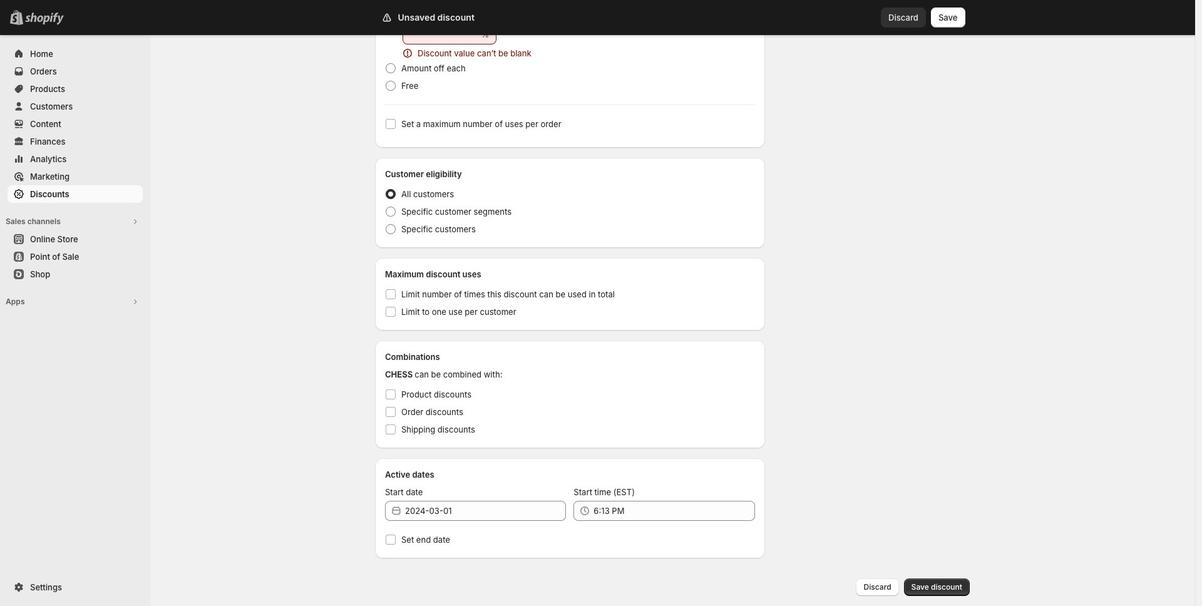 Task type: vqa. For each thing, say whether or not it's contained in the screenshot.
united states (+1) image
no



Task type: locate. For each thing, give the bounding box(es) containing it.
Enter time text field
[[594, 501, 755, 521]]

None text field
[[403, 24, 479, 44]]

YYYY-MM-DD text field
[[405, 501, 566, 521]]



Task type: describe. For each thing, give the bounding box(es) containing it.
shopify image
[[25, 13, 64, 25]]



